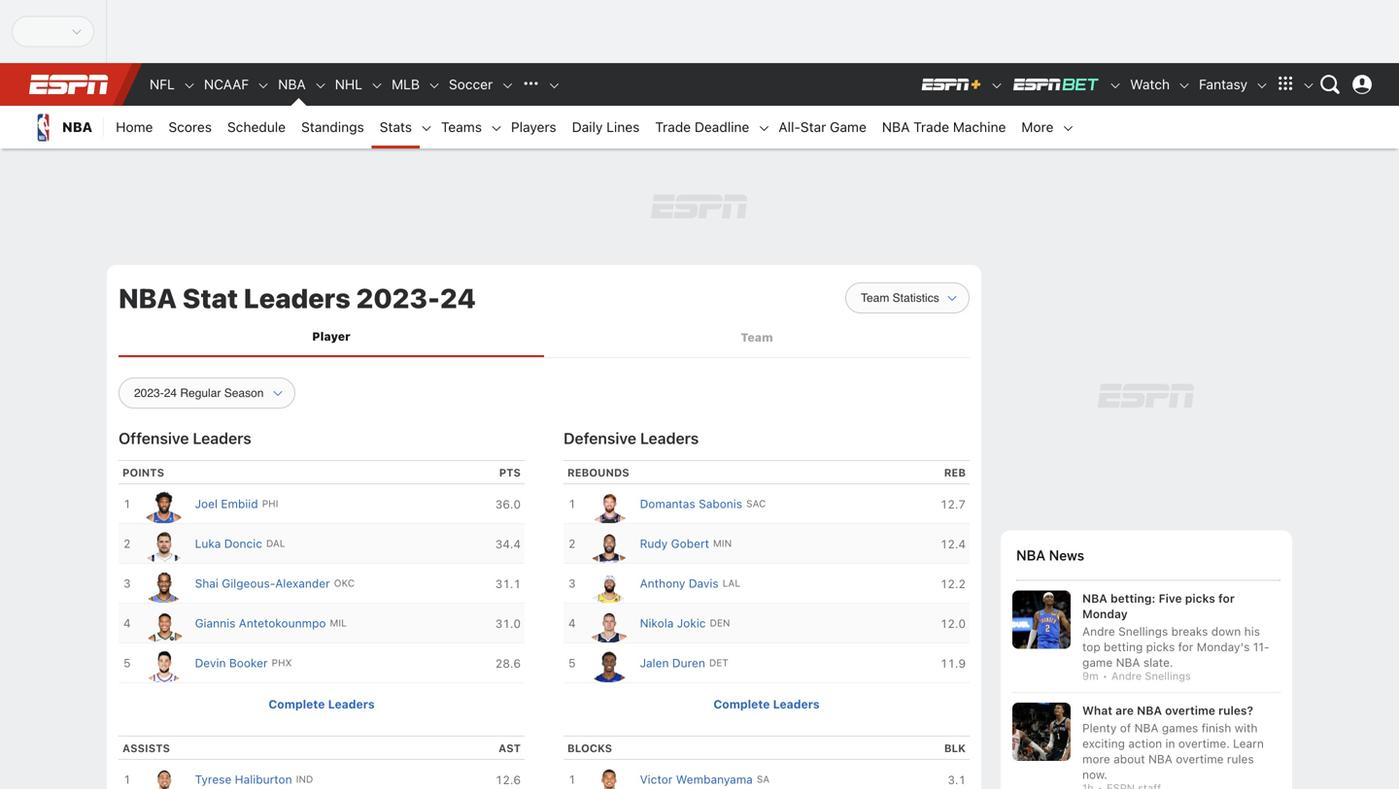 Task type: vqa. For each thing, say whether or not it's contained in the screenshot.
Monday's at the bottom
yes



Task type: describe. For each thing, give the bounding box(es) containing it.
five
[[1159, 592, 1182, 606]]

36.0
[[495, 498, 521, 512]]

nba image
[[314, 79, 327, 92]]

teams link
[[433, 106, 490, 149]]

soccer link
[[441, 63, 501, 106]]

in
[[1166, 738, 1175, 751]]

joel
[[195, 498, 218, 511]]

of
[[1120, 722, 1131, 736]]

more
[[1082, 753, 1110, 767]]

domantas
[[640, 498, 695, 511]]

giannis antetokounmpo
[[195, 617, 326, 631]]

offensive
[[119, 430, 189, 448]]

scores link
[[161, 106, 220, 149]]

joel embiid image
[[140, 490, 187, 524]]

nba stat leaders 2023-24
[[119, 282, 476, 314]]

players
[[511, 119, 556, 135]]

luka
[[195, 537, 221, 551]]

lines
[[606, 119, 640, 135]]

player
[[312, 330, 351, 343]]

9m
[[1082, 670, 1099, 683]]

now.
[[1082, 769, 1107, 782]]

fantasy
[[1199, 76, 1248, 92]]

complete leaders link for offensive leaders
[[269, 698, 375, 712]]

mlb image
[[427, 79, 441, 92]]

nikola jokic image
[[585, 609, 632, 644]]

all-
[[779, 119, 800, 135]]

1 group from the left
[[202, 0, 348, 63]]

espn more sports home page image
[[516, 70, 545, 99]]

7 group from the left
[[1077, 0, 1222, 63]]

nba betting: five picks for monday andre snellings breaks down his top betting picks for monday's 11- game nba slate.
[[1082, 592, 1270, 670]]

det
[[709, 658, 729, 669]]

jalen
[[640, 657, 669, 671]]

news
[[1049, 547, 1084, 565]]

shai gilgeous-alexander image
[[140, 570, 187, 604]]

jalen duren image
[[585, 649, 632, 683]]

4 for defensive
[[568, 617, 576, 631]]

watch image
[[1178, 79, 1191, 92]]

domantas sabonis link
[[585, 485, 742, 524]]

jalen duren
[[640, 657, 705, 671]]

3 for offensive leaders
[[123, 577, 131, 591]]

2 trade from the left
[[914, 119, 949, 135]]

what are nba overtime rules? image
[[1012, 703, 1071, 762]]

global navigation element
[[19, 63, 1380, 106]]

with
[[1235, 722, 1258, 736]]

watch link
[[1122, 63, 1178, 106]]

3.1
[[948, 774, 966, 788]]

1 vertical spatial picks
[[1146, 641, 1175, 654]]

booker
[[229, 657, 268, 671]]

exciting
[[1082, 738, 1125, 751]]

wembanyama
[[676, 774, 753, 787]]

min
[[713, 538, 732, 550]]

phx
[[272, 658, 292, 669]]

rudy gobert image
[[585, 530, 632, 564]]

nba trade machine
[[882, 119, 1006, 135]]

trade deadline link
[[647, 106, 757, 149]]

5 for offensive leaders
[[123, 657, 131, 671]]

nba left home
[[62, 119, 92, 135]]

what are nba overtime rules? element
[[1082, 703, 1281, 719]]

espn bet image
[[1109, 79, 1122, 92]]

nfl image
[[183, 79, 196, 92]]

tyrese
[[195, 774, 232, 787]]

plenty of nba games finish with exciting action in overtime. learn more about nba overtime rules now. element
[[1082, 719, 1281, 783]]

3 group from the left
[[494, 0, 639, 63]]

stats link
[[372, 106, 420, 149]]

scores
[[168, 119, 212, 135]]

more link
[[1014, 106, 1061, 149]]

more
[[1022, 119, 1054, 135]]

monday
[[1082, 608, 1128, 621]]

12.2
[[940, 578, 966, 591]]

luka doncic image
[[140, 530, 187, 564]]

jalen duren link
[[585, 644, 705, 683]]

mlb
[[392, 76, 420, 92]]

fantasy image
[[1255, 79, 1269, 92]]

1 horizontal spatial picks
[[1185, 592, 1215, 606]]

sabonis
[[699, 498, 742, 511]]

teams image
[[490, 122, 503, 135]]

plenty
[[1082, 722, 1117, 736]]

duren
[[672, 657, 705, 671]]

31.0
[[495, 618, 521, 631]]

trade deadline
[[655, 119, 749, 135]]

schedule link
[[220, 106, 294, 149]]

nba right game
[[882, 119, 910, 135]]

victor wembanyama image
[[585, 766, 632, 790]]

dal
[[266, 538, 285, 550]]

giannis antetokounmpo link
[[140, 605, 326, 644]]

okc
[[334, 578, 355, 589]]

den
[[710, 618, 730, 629]]

game
[[830, 119, 867, 135]]

28.6
[[495, 657, 521, 671]]

more espn image
[[1271, 70, 1300, 99]]

nikola jokic link
[[585, 605, 706, 644]]

games
[[1162, 722, 1198, 736]]

1 for tyrese haliburton
[[123, 774, 131, 787]]

complete leaders link for defensive leaders
[[714, 698, 820, 712]]

embiid
[[221, 498, 258, 511]]

more espn image
[[1302, 79, 1316, 92]]

blocks
[[567, 743, 612, 756]]

victor wembanyama link
[[585, 761, 753, 790]]

victor
[[640, 774, 673, 787]]

all-star game link
[[771, 106, 874, 149]]

12.0
[[940, 618, 966, 631]]

anthony davis
[[640, 577, 719, 591]]

team link
[[544, 320, 970, 356]]

reb
[[944, 467, 966, 480]]

1 horizontal spatial for
[[1218, 592, 1235, 606]]

12.7
[[940, 498, 966, 512]]

joel embiid
[[195, 498, 258, 511]]

machine
[[953, 119, 1006, 135]]

davis
[[689, 577, 719, 591]]

complete for offensive leaders
[[269, 698, 325, 712]]

offensive leaders
[[119, 430, 251, 448]]

mlb link
[[384, 63, 427, 106]]

anthony
[[640, 577, 685, 591]]

soccer image
[[501, 79, 514, 92]]

more sports image
[[547, 79, 561, 92]]

31.1
[[495, 578, 521, 591]]



Task type: locate. For each thing, give the bounding box(es) containing it.
doncic
[[224, 537, 262, 551]]

1 for domantas sabonis
[[568, 498, 576, 511]]

1 horizontal spatial complete
[[714, 698, 770, 712]]

nba betting: five picks for monday image
[[1012, 591, 1071, 649]]

devin booker
[[195, 657, 268, 671]]

trade down espn+ image
[[914, 119, 949, 135]]

what are nba overtime rules? plenty of nba games finish with exciting action in overtime. learn more about nba overtime rules now.
[[1082, 704, 1264, 782]]

antetokounmpo
[[239, 617, 326, 631]]

1 vertical spatial overtime
[[1176, 753, 1224, 767]]

soccer
[[449, 76, 493, 92]]

1 down blocks
[[568, 774, 576, 787]]

tyrese haliburton link
[[140, 761, 292, 790]]

overtime down overtime.
[[1176, 753, 1224, 767]]

1 horizontal spatial nba link
[[270, 63, 314, 106]]

snellings inside nba betting: five picks for monday andre snellings breaks down his top betting picks for monday's 11- game nba slate.
[[1118, 625, 1168, 639]]

picks
[[1185, 592, 1215, 606], [1146, 641, 1175, 654]]

group up game
[[785, 0, 931, 63]]

1 3 from the left
[[123, 577, 131, 591]]

1 horizontal spatial 3
[[568, 577, 576, 591]]

0 horizontal spatial 5
[[123, 657, 131, 671]]

nikola jokic
[[640, 617, 706, 631]]

espn+ image
[[920, 77, 982, 92]]

phi
[[262, 499, 278, 510]]

0 horizontal spatial complete leaders link
[[269, 698, 375, 712]]

24
[[440, 282, 476, 314]]

5 left devin booker image
[[123, 657, 131, 671]]

deadline
[[695, 119, 749, 135]]

5
[[123, 657, 131, 671], [568, 657, 576, 671]]

mil
[[330, 618, 347, 629]]

rules
[[1227, 753, 1254, 767]]

nba right the "are"
[[1137, 704, 1162, 718]]

shai
[[195, 577, 218, 591]]

3 left shai gilgeous-alexander image on the bottom left of page
[[123, 577, 131, 591]]

1 horizontal spatial 5
[[568, 657, 576, 671]]

andre down "betting"
[[1112, 670, 1142, 683]]

1 horizontal spatial trade
[[914, 119, 949, 135]]

nba news
[[1016, 547, 1084, 565]]

watch
[[1130, 76, 1170, 92]]

about
[[1114, 753, 1145, 767]]

stat
[[183, 282, 238, 314]]

finish
[[1202, 722, 1231, 736]]

espn bet image
[[1012, 77, 1101, 92]]

0 horizontal spatial 2
[[123, 537, 131, 551]]

picks right five
[[1185, 592, 1215, 606]]

alexander
[[275, 577, 330, 591]]

1 for joel embiid
[[123, 498, 131, 511]]

for down breaks
[[1178, 641, 1193, 654]]

for up down
[[1218, 592, 1235, 606]]

2 complete leaders link from the left
[[714, 698, 820, 712]]

1 down points
[[123, 498, 131, 511]]

daily lines
[[572, 119, 640, 135]]

complete down phx
[[269, 698, 325, 712]]

nba left news at the bottom
[[1016, 547, 1046, 565]]

rudy gobert link
[[585, 525, 709, 564]]

espn plus image
[[990, 79, 1004, 92]]

2 5 from the left
[[568, 657, 576, 671]]

tab list inside standings page main content
[[119, 318, 970, 358]]

nba up the "monday"
[[1082, 592, 1107, 606]]

complete leaders link down det
[[714, 698, 820, 712]]

nba left stat
[[119, 282, 177, 314]]

devin
[[195, 657, 226, 671]]

1 vertical spatial snellings
[[1145, 670, 1191, 683]]

1 complete leaders from the left
[[269, 698, 375, 712]]

rebounds
[[567, 467, 629, 480]]

tab list
[[119, 318, 970, 358]]

andre up "top"
[[1082, 625, 1115, 639]]

players link
[[503, 106, 564, 149]]

1 for victor wembanyama
[[568, 774, 576, 787]]

list containing nba betting: five picks for monday
[[1012, 591, 1281, 790]]

team
[[741, 331, 773, 344]]

anthony davis image
[[585, 570, 632, 604]]

1 horizontal spatial 2
[[568, 537, 576, 551]]

trade deadline image
[[757, 122, 771, 135]]

points
[[122, 467, 164, 480]]

1 2 from the left
[[123, 537, 131, 551]]

1 vertical spatial for
[[1178, 641, 1193, 654]]

nba up action
[[1134, 722, 1159, 736]]

group up watch
[[1077, 0, 1222, 63]]

4 left giannis antetokounmpo image
[[123, 617, 131, 631]]

nba link left home "link" in the left top of the page
[[19, 106, 104, 149]]

nba inside global navigation element
[[278, 76, 306, 92]]

2 left luka doncic image
[[123, 537, 131, 551]]

complete leaders link down phx
[[269, 698, 375, 712]]

8 group from the left
[[1222, 0, 1368, 63]]

2 for defensive leaders
[[568, 537, 576, 551]]

domantas sabonis
[[640, 498, 742, 511]]

monday's
[[1197, 641, 1250, 654]]

overtime
[[1165, 704, 1215, 718], [1176, 753, 1224, 767]]

3 left anthony davis icon
[[568, 577, 576, 591]]

2 group from the left
[[348, 0, 494, 63]]

complete leaders link
[[269, 698, 375, 712], [714, 698, 820, 712]]

snellings down slate.
[[1145, 670, 1191, 683]]

schedule
[[227, 119, 286, 135]]

nhl link
[[327, 63, 370, 106]]

4 for offensive
[[123, 617, 131, 631]]

5 left jalen duren icon
[[568, 657, 576, 671]]

down
[[1211, 625, 1241, 639]]

0 horizontal spatial nba link
[[19, 106, 104, 149]]

more image
[[1061, 122, 1075, 135]]

complete leaders
[[269, 698, 375, 712], [714, 698, 820, 712]]

6 group from the left
[[931, 0, 1077, 63]]

group up "more sports" icon
[[494, 0, 639, 63]]

sa
[[757, 775, 770, 786]]

standings page main content
[[99, 265, 1001, 790]]

2 3 from the left
[[568, 577, 576, 591]]

snellings up "betting"
[[1118, 625, 1168, 639]]

nba inside standings page main content
[[119, 282, 177, 314]]

nba betting: five picks for monday element
[[1082, 591, 1281, 622]]

0 vertical spatial andre
[[1082, 625, 1115, 639]]

0 horizontal spatial 3
[[123, 577, 131, 591]]

4 group from the left
[[639, 0, 785, 63]]

2 complete leaders from the left
[[714, 698, 820, 712]]

group up more espn icon
[[1222, 0, 1368, 63]]

1 5 from the left
[[123, 657, 131, 671]]

tab list containing player
[[119, 318, 970, 358]]

complete leaders down det
[[714, 698, 820, 712]]

nhl image
[[370, 79, 384, 92]]

gobert
[[671, 537, 709, 551]]

leaders
[[244, 282, 350, 314], [193, 430, 251, 448], [640, 430, 699, 448], [328, 698, 375, 712], [773, 698, 820, 712]]

defensive leaders
[[564, 430, 699, 448]]

top
[[1082, 641, 1101, 654]]

andre snellings
[[1112, 670, 1191, 683]]

3
[[123, 577, 131, 591], [568, 577, 576, 591]]

home
[[116, 119, 153, 135]]

star
[[800, 119, 826, 135]]

group up ncaaf icon
[[202, 0, 348, 63]]

giannis antetokounmpo image
[[140, 609, 187, 644]]

2 for offensive leaders
[[123, 537, 131, 551]]

complete for defensive leaders
[[714, 698, 770, 712]]

5 for defensive leaders
[[568, 657, 576, 671]]

luka doncic link
[[140, 525, 262, 564]]

blk
[[944, 743, 966, 756]]

nba link up schedule
[[270, 63, 314, 106]]

0 horizontal spatial trade
[[655, 119, 691, 135]]

defensive
[[564, 430, 636, 448]]

0 horizontal spatial 4
[[123, 617, 131, 631]]

gilgeous-
[[222, 577, 275, 591]]

list
[[1012, 591, 1281, 790]]

2 4 from the left
[[568, 617, 576, 631]]

1 down assists
[[123, 774, 131, 787]]

rules?
[[1219, 704, 1253, 718]]

are
[[1116, 704, 1134, 718]]

group up mlb
[[348, 0, 494, 63]]

1 vertical spatial andre
[[1112, 670, 1142, 683]]

ncaaf
[[204, 76, 249, 92]]

1 left "domantas sabonis" icon
[[568, 498, 576, 511]]

0 horizontal spatial complete leaders
[[269, 698, 375, 712]]

ncaaf image
[[257, 79, 270, 92]]

domantas sabonis image
[[585, 490, 632, 524]]

complete
[[269, 698, 325, 712], [714, 698, 770, 712]]

breaks
[[1171, 625, 1208, 639]]

shai gilgeous-alexander link
[[140, 565, 330, 604]]

ncaaf link
[[196, 63, 257, 106]]

nba down "betting"
[[1116, 656, 1140, 670]]

0 vertical spatial snellings
[[1118, 625, 1168, 639]]

0 vertical spatial for
[[1218, 592, 1235, 606]]

tyrese haliburton image
[[140, 766, 187, 790]]

joel embiid link
[[140, 485, 258, 524]]

profile management image
[[1352, 75, 1372, 94]]

overtime up games
[[1165, 704, 1215, 718]]

2 2 from the left
[[568, 537, 576, 551]]

group up espn plus image
[[931, 0, 1077, 63]]

1 complete leaders link from the left
[[269, 698, 375, 712]]

andre inside nba betting: five picks for monday andre snellings breaks down his top betting picks for monday's 11- game nba slate.
[[1082, 625, 1115, 639]]

0 horizontal spatial complete
[[269, 698, 325, 712]]

haliburton
[[235, 774, 292, 787]]

player link
[[119, 319, 544, 355]]

devin booker image
[[140, 649, 187, 683]]

4 left nikola jokic image
[[568, 617, 576, 631]]

0 vertical spatial overtime
[[1165, 704, 1215, 718]]

overtime.
[[1178, 738, 1230, 751]]

1 horizontal spatial complete leaders link
[[714, 698, 820, 712]]

assists
[[122, 743, 170, 756]]

3 for defensive leaders
[[568, 577, 576, 591]]

1
[[123, 498, 131, 511], [568, 498, 576, 511], [123, 774, 131, 787], [568, 774, 576, 787]]

0 horizontal spatial for
[[1178, 641, 1193, 654]]

5 group from the left
[[785, 0, 931, 63]]

trade left deadline
[[655, 119, 691, 135]]

nba left nba image
[[278, 76, 306, 92]]

pts
[[499, 467, 521, 480]]

2 left the rudy gobert image
[[568, 537, 576, 551]]

1 trade from the left
[[655, 119, 691, 135]]

11-
[[1253, 641, 1270, 654]]

his
[[1244, 625, 1260, 639]]

1 horizontal spatial 4
[[568, 617, 576, 631]]

stats image
[[420, 122, 433, 135]]

game
[[1082, 656, 1113, 670]]

betting
[[1104, 641, 1143, 654]]

complete leaders down phx
[[269, 698, 375, 712]]

tyrese haliburton
[[195, 774, 292, 787]]

andre snellings breaks down his top betting picks for monday's 11-game nba slate. element
[[1082, 622, 1281, 671]]

2023-
[[356, 282, 440, 314]]

nba down in
[[1148, 753, 1173, 767]]

for
[[1218, 592, 1235, 606], [1178, 641, 1193, 654]]

slate.
[[1143, 656, 1173, 670]]

ast
[[498, 743, 521, 756]]

nikola
[[640, 617, 674, 631]]

complete down det
[[714, 698, 770, 712]]

0 horizontal spatial picks
[[1146, 641, 1175, 654]]

0 vertical spatial picks
[[1185, 592, 1215, 606]]

1 horizontal spatial complete leaders
[[714, 698, 820, 712]]

complete leaders for offensive leaders
[[269, 698, 375, 712]]

picks up slate.
[[1146, 641, 1175, 654]]

1 4 from the left
[[123, 617, 131, 631]]

rudy gobert
[[640, 537, 709, 551]]

trade
[[655, 119, 691, 135], [914, 119, 949, 135]]

complete leaders for defensive leaders
[[714, 698, 820, 712]]

2 complete from the left
[[714, 698, 770, 712]]

1 complete from the left
[[269, 698, 325, 712]]

sac
[[746, 499, 766, 510]]

group
[[202, 0, 348, 63], [348, 0, 494, 63], [494, 0, 639, 63], [639, 0, 785, 63], [785, 0, 931, 63], [931, 0, 1077, 63], [1077, 0, 1222, 63], [1222, 0, 1368, 63]]

group up deadline
[[639, 0, 785, 63]]



